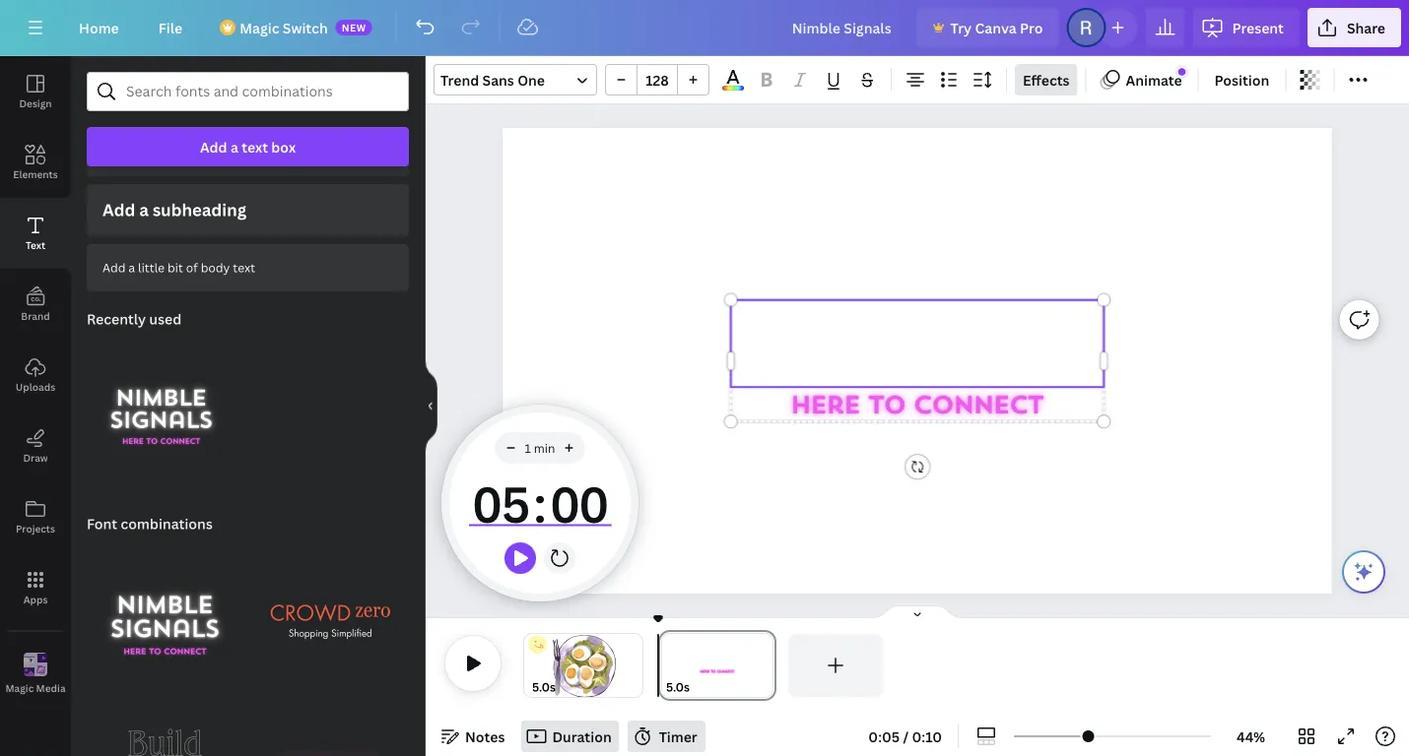 Task type: describe. For each thing, give the bounding box(es) containing it.
subheading
[[153, 199, 246, 221]]

timer button
[[627, 721, 705, 753]]

0:05 / 0:10
[[868, 728, 942, 746]]

connect
[[913, 395, 1043, 420]]

duration
[[552, 728, 612, 746]]

trimming, end edge slider for 1st trimming, start edge slider from left
[[629, 635, 642, 698]]

draw button
[[0, 411, 71, 482]]

add for add a subheading
[[102, 199, 135, 221]]

44%
[[1237, 728, 1265, 746]]

media
[[36, 682, 66, 695]]

magic media button
[[0, 640, 71, 710]]

min
[[534, 440, 555, 456]]

text
[[26, 238, 45, 252]]

present button
[[1193, 8, 1300, 47]]

add for add a little bit of body text
[[102, 259, 126, 276]]

new
[[342, 21, 366, 34]]

notes
[[465, 728, 505, 746]]

05 : 00
[[472, 470, 607, 537]]

/
[[903, 728, 909, 746]]

00 button
[[547, 464, 611, 543]]

here
[[790, 395, 859, 420]]

0 horizontal spatial group
[[87, 532, 244, 701]]

recently used
[[87, 310, 182, 328]]

share button
[[1308, 8, 1401, 47]]

a for subheading
[[139, 199, 149, 221]]

add a text box button
[[87, 127, 409, 167]]

effects
[[1023, 70, 1070, 89]]

add a little bit of body text
[[102, 259, 255, 276]]

box
[[271, 137, 296, 156]]

add a little bit of body text button
[[87, 244, 409, 291]]

1 min
[[525, 440, 555, 456]]

file
[[158, 18, 182, 37]]

new image
[[1178, 68, 1186, 76]]

file button
[[143, 8, 198, 47]]

2 5.0s button from the left
[[666, 678, 690, 698]]

bit
[[167, 259, 183, 276]]

try canva pro button
[[917, 8, 1059, 47]]

magic switch
[[240, 18, 328, 37]]

one
[[517, 70, 545, 89]]

notes button
[[434, 721, 513, 753]]

font
[[87, 515, 117, 533]]

animate button
[[1094, 64, 1190, 96]]

effects button
[[1015, 64, 1078, 96]]

text button
[[0, 198, 71, 269]]

5.0s for 1st 5.0s 'button' from the right
[[666, 679, 690, 696]]

uploads button
[[0, 340, 71, 411]]

uploads
[[16, 380, 55, 394]]

Page title text field
[[698, 678, 706, 698]]

magic for magic switch
[[240, 18, 279, 37]]

body
[[201, 259, 230, 276]]

05 button
[[469, 464, 533, 543]]

timer
[[659, 728, 697, 746]]

font combinations
[[87, 515, 213, 533]]

trimming, end edge slider for 2nd trimming, start edge slider from left
[[759, 635, 777, 698]]

duration button
[[521, 721, 619, 753]]

apps button
[[0, 553, 71, 624]]

main menu bar
[[0, 0, 1409, 56]]

hide image
[[425, 359, 438, 454]]

add a text box
[[200, 137, 296, 156]]

– – number field
[[643, 70, 671, 89]]

home
[[79, 18, 119, 37]]

44% button
[[1219, 721, 1283, 753]]



Task type: locate. For each thing, give the bounding box(es) containing it.
magic
[[240, 18, 279, 37], [5, 682, 34, 695]]

2 trimming, start edge slider from the left
[[658, 635, 676, 698]]

1 vertical spatial text
[[233, 259, 255, 276]]

5.0s button left page title "text field"
[[666, 678, 690, 698]]

1 horizontal spatial magic
[[240, 18, 279, 37]]

0 horizontal spatial 5.0s
[[532, 679, 556, 696]]

1 vertical spatial a
[[139, 199, 149, 221]]

0 horizontal spatial a
[[129, 259, 135, 276]]

5.0s for second 5.0s 'button' from the right
[[532, 679, 556, 696]]

0 vertical spatial magic
[[240, 18, 279, 37]]

trimming, end edge slider
[[629, 635, 642, 698], [759, 635, 777, 698]]

a for text
[[231, 137, 238, 156]]

5.0s up duration button
[[532, 679, 556, 696]]

0 vertical spatial text
[[242, 137, 268, 156]]

design button
[[0, 56, 71, 127]]

add for add a text box
[[200, 137, 227, 156]]

2 vertical spatial add
[[102, 259, 126, 276]]

a left box
[[231, 137, 238, 156]]

side panel tab list
[[0, 56, 71, 710]]

trimming, end edge slider left page title "text field"
[[629, 635, 642, 698]]

elements button
[[0, 127, 71, 198]]

text
[[242, 137, 268, 156], [233, 259, 255, 276]]

5.0s button
[[532, 678, 556, 698], [666, 678, 690, 698]]

home link
[[63, 8, 135, 47]]

text left box
[[242, 137, 268, 156]]

5.0s left page title "text field"
[[666, 679, 690, 696]]

0:10
[[912, 728, 942, 746]]

elements
[[13, 168, 58, 181]]

canva
[[975, 18, 1017, 37]]

trimming, start edge slider
[[524, 635, 538, 698], [658, 635, 676, 698]]

1 horizontal spatial a
[[139, 199, 149, 221]]

text inside "button"
[[233, 259, 255, 276]]

used
[[149, 310, 182, 328]]

apps
[[23, 593, 48, 607]]

1 horizontal spatial group
[[605, 64, 709, 96]]

pro
[[1020, 18, 1043, 37]]

add a subheading
[[102, 199, 246, 221]]

group
[[605, 64, 709, 96], [87, 532, 244, 701]]

sans
[[482, 70, 514, 89]]

1 trimming, end edge slider from the left
[[629, 635, 642, 698]]

trimming, start edge slider up duration button
[[524, 635, 538, 698]]

recently
[[87, 310, 146, 328]]

1
[[525, 440, 531, 456]]

trend
[[440, 70, 479, 89]]

a
[[231, 137, 238, 156], [139, 199, 149, 221], [129, 259, 135, 276]]

:
[[533, 470, 547, 537]]

projects button
[[0, 482, 71, 553]]

text right body
[[233, 259, 255, 276]]

here to connect
[[790, 395, 1043, 420]]

1 horizontal spatial trimming, start edge slider
[[658, 635, 676, 698]]

combinations
[[121, 515, 213, 533]]

a left subheading
[[139, 199, 149, 221]]

0:05
[[868, 728, 900, 746]]

to
[[868, 395, 905, 420]]

switch
[[283, 18, 328, 37]]

little
[[138, 259, 165, 276]]

timer
[[469, 464, 611, 543]]

add up subheading
[[200, 137, 227, 156]]

projects
[[16, 522, 55, 536]]

trend sans one button
[[434, 64, 597, 96]]

0 horizontal spatial magic
[[5, 682, 34, 695]]

design
[[19, 97, 52, 110]]

0 vertical spatial add
[[200, 137, 227, 156]]

2 vertical spatial a
[[129, 259, 135, 276]]

1 vertical spatial add
[[102, 199, 135, 221]]

add a subheading button
[[87, 184, 409, 236]]

2 trimming, end edge slider from the left
[[759, 635, 777, 698]]

1 vertical spatial group
[[87, 532, 244, 701]]

hide pages image
[[870, 605, 965, 621]]

text inside button
[[242, 137, 268, 156]]

color range image
[[722, 86, 744, 91]]

add
[[200, 137, 227, 156], [102, 199, 135, 221], [102, 259, 126, 276]]

magic left media
[[5, 682, 34, 695]]

brand
[[21, 309, 50, 323]]

0 horizontal spatial trimming, end edge slider
[[629, 635, 642, 698]]

add inside "button"
[[102, 259, 126, 276]]

a left little
[[129, 259, 135, 276]]

00
[[550, 470, 607, 537]]

magic inside button
[[5, 682, 34, 695]]

magic media
[[5, 682, 66, 695]]

0 horizontal spatial 5.0s button
[[532, 678, 556, 698]]

trimming, start edge slider left page title "text field"
[[658, 635, 676, 698]]

a for little
[[129, 259, 135, 276]]

present
[[1232, 18, 1284, 37]]

None text field
[[728, 308, 1101, 380]]

magic for magic media
[[5, 682, 34, 695]]

trimming, end edge slider right page title "text field"
[[759, 635, 777, 698]]

0 vertical spatial a
[[231, 137, 238, 156]]

of
[[186, 259, 198, 276]]

brand button
[[0, 269, 71, 340]]

0 vertical spatial group
[[605, 64, 709, 96]]

try canva pro
[[951, 18, 1043, 37]]

5.0s button up duration button
[[532, 678, 556, 698]]

1 vertical spatial magic
[[5, 682, 34, 695]]

timer containing 05
[[469, 464, 611, 543]]

share
[[1347, 18, 1385, 37]]

animate
[[1126, 70, 1182, 89]]

1 horizontal spatial 5.0s
[[666, 679, 690, 696]]

position button
[[1207, 64, 1277, 96]]

1 trimming, start edge slider from the left
[[524, 635, 538, 698]]

magic inside 'main' menu bar
[[240, 18, 279, 37]]

0 horizontal spatial trimming, start edge slider
[[524, 635, 538, 698]]

position
[[1215, 70, 1269, 89]]

Search fonts and combinations search field
[[126, 73, 370, 110]]

5.0s
[[532, 679, 556, 696], [666, 679, 690, 696]]

2 horizontal spatial a
[[231, 137, 238, 156]]

magic left switch
[[240, 18, 279, 37]]

canva assistant image
[[1352, 561, 1376, 584]]

a inside "button"
[[129, 259, 135, 276]]

add left little
[[102, 259, 126, 276]]

05
[[472, 470, 529, 537]]

add left subheading
[[102, 199, 135, 221]]

draw
[[23, 451, 48, 465]]

2 5.0s from the left
[[666, 679, 690, 696]]

try
[[951, 18, 972, 37]]

1 horizontal spatial 5.0s button
[[666, 678, 690, 698]]

1 5.0s from the left
[[532, 679, 556, 696]]

1 5.0s button from the left
[[532, 678, 556, 698]]

Design title text field
[[776, 8, 909, 47]]

1 horizontal spatial trimming, end edge slider
[[759, 635, 777, 698]]

trend sans one
[[440, 70, 545, 89]]



Task type: vqa. For each thing, say whether or not it's contained in the screenshot.
The Overview
no



